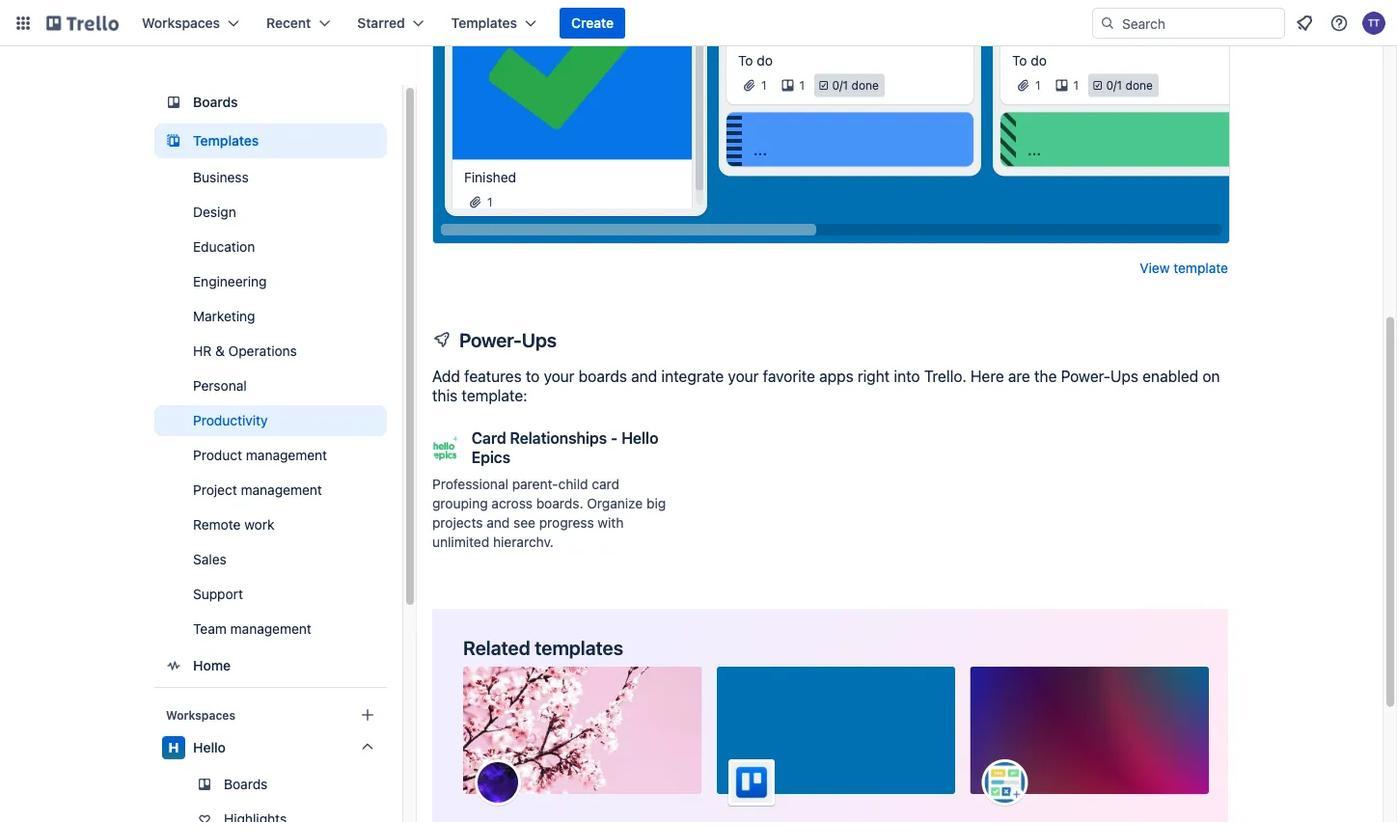 Task type: vqa. For each thing, say whether or not it's contained in the screenshot.
Card Relationships - Hello Epics
yes



Task type: locate. For each thing, give the bounding box(es) containing it.
management down support link
[[230, 621, 312, 637]]

operations
[[228, 343, 297, 359]]

card
[[592, 477, 619, 493]]

remote work
[[193, 517, 274, 533]]

templates button
[[440, 8, 548, 39]]

0 vertical spatial templates
[[451, 15, 517, 31]]

work
[[244, 517, 274, 533]]

on
[[1203, 368, 1220, 386]]

home image
[[162, 654, 185, 677]]

and down across at the left of page
[[486, 515, 510, 531]]

create button
[[560, 8, 625, 39]]

1 horizontal spatial and
[[631, 368, 657, 386]]

1 vertical spatial hello
[[193, 740, 226, 755]]

open information menu image
[[1330, 14, 1349, 33]]

template:
[[462, 387, 527, 405]]

0 horizontal spatial power-
[[459, 329, 522, 351]]

sales link
[[154, 544, 387, 575]]

ups left the 'enabled'
[[1111, 368, 1139, 386]]

epics
[[472, 449, 510, 467]]

1 vertical spatial boards
[[224, 776, 268, 792]]

0 vertical spatial hello
[[621, 429, 658, 448]]

0 vertical spatial management
[[246, 447, 327, 463]]

hello
[[621, 429, 658, 448], [193, 740, 226, 755]]

add
[[432, 368, 460, 386]]

0 vertical spatial ups
[[522, 329, 557, 351]]

across
[[491, 496, 533, 512]]

your left favorite
[[728, 368, 759, 386]]

product management
[[193, 447, 327, 463]]

board image
[[162, 91, 185, 114]]

workspaces button
[[130, 8, 251, 39]]

back to home image
[[46, 8, 119, 39]]

card
[[472, 429, 506, 448]]

management down product management link
[[241, 482, 322, 498]]

0 vertical spatial power-
[[459, 329, 522, 351]]

power- right the
[[1061, 368, 1111, 386]]

engineering
[[193, 274, 267, 289]]

ups
[[522, 329, 557, 351], [1111, 368, 1139, 386]]

starred button
[[346, 8, 436, 39]]

support
[[193, 586, 243, 602]]

home link
[[154, 648, 387, 683]]

1 vertical spatial power-
[[1061, 368, 1111, 386]]

hr & operations link
[[154, 336, 387, 367]]

power-
[[459, 329, 522, 351], [1061, 368, 1111, 386]]

1 vertical spatial ups
[[1111, 368, 1139, 386]]

enabled
[[1143, 368, 1198, 386]]

1 horizontal spatial ups
[[1111, 368, 1139, 386]]

ups up to
[[522, 329, 557, 351]]

templates link
[[154, 124, 387, 158]]

professional parent-child card grouping across boards. organize big projects and see progress with unlimited hierarchy.
[[432, 477, 666, 550]]

management for project management
[[241, 482, 322, 498]]

1 vertical spatial workspaces
[[166, 708, 235, 722]]

design
[[193, 204, 236, 220]]

and right boards
[[631, 368, 657, 386]]

templates
[[451, 15, 517, 31], [193, 133, 259, 149]]

0 horizontal spatial templates
[[193, 133, 259, 149]]

recent
[[266, 15, 311, 31]]

power- up features
[[459, 329, 522, 351]]

management for team management
[[230, 621, 312, 637]]

workspaces up board image
[[142, 15, 220, 31]]

2 vertical spatial management
[[230, 621, 312, 637]]

0 horizontal spatial your
[[544, 368, 575, 386]]

0 vertical spatial boards
[[193, 94, 238, 110]]

trello.
[[924, 368, 967, 386]]

unlimited
[[432, 535, 489, 550]]

management down productivity link
[[246, 447, 327, 463]]

templates inside templates popup button
[[451, 15, 517, 31]]

projects
[[432, 515, 483, 531]]

1 horizontal spatial hello
[[621, 429, 658, 448]]

relationships
[[510, 429, 607, 448]]

see
[[513, 515, 535, 531]]

management
[[246, 447, 327, 463], [241, 482, 322, 498], [230, 621, 312, 637]]

project management
[[193, 482, 322, 498]]

with
[[598, 515, 624, 531]]

marketing
[[193, 308, 255, 324]]

templates right starred popup button on the left
[[451, 15, 517, 31]]

workspaces up h
[[166, 708, 235, 722]]

0 vertical spatial boards link
[[154, 85, 387, 120]]

productivity link
[[154, 405, 387, 436]]

0 notifications image
[[1293, 12, 1316, 35]]

1 vertical spatial management
[[241, 482, 322, 498]]

project management link
[[154, 475, 387, 506]]

1 vertical spatial boards link
[[154, 769, 387, 800]]

trello team image
[[728, 760, 775, 806]]

boards for 1st boards link from the bottom
[[224, 776, 268, 792]]

personal
[[193, 378, 247, 394]]

0 horizontal spatial and
[[486, 515, 510, 531]]

templates up business
[[193, 133, 259, 149]]

professional
[[432, 477, 508, 493]]

and inside professional parent-child card grouping across boards. organize big projects and see progress with unlimited hierarchy.
[[486, 515, 510, 531]]

0 vertical spatial and
[[631, 368, 657, 386]]

this
[[432, 387, 458, 405]]

h
[[168, 740, 179, 755]]

1 vertical spatial templates
[[193, 133, 259, 149]]

here
[[971, 368, 1004, 386]]

workspaces
[[142, 15, 220, 31], [166, 708, 235, 722]]

audrey, organizer extraordinaire! image
[[475, 760, 521, 806]]

1 horizontal spatial your
[[728, 368, 759, 386]]

productivity
[[193, 412, 268, 428]]

boards
[[193, 94, 238, 110], [224, 776, 268, 792]]

terry turtle (terryturtle) image
[[1362, 12, 1386, 35]]

and
[[631, 368, 657, 386], [486, 515, 510, 531]]

hello right "-"
[[621, 429, 658, 448]]

your
[[544, 368, 575, 386], [728, 368, 759, 386]]

boards link
[[154, 85, 387, 120], [154, 769, 387, 800]]

1 vertical spatial and
[[486, 515, 510, 531]]

add features to your boards and integrate your favorite apps right into trello. here are the power-ups enabled on this template:
[[432, 368, 1220, 405]]

features
[[464, 368, 522, 386]]

card relationships - hello epics
[[472, 429, 658, 467]]

0 vertical spatial workspaces
[[142, 15, 220, 31]]

0 horizontal spatial ups
[[522, 329, 557, 351]]

recent button
[[255, 8, 342, 39]]

hello right h
[[193, 740, 226, 755]]

big
[[646, 496, 666, 512]]

your right to
[[544, 368, 575, 386]]

1 horizontal spatial power-
[[1061, 368, 1111, 386]]

&
[[215, 343, 225, 359]]

1 horizontal spatial templates
[[451, 15, 517, 31]]



Task type: describe. For each thing, give the bounding box(es) containing it.
child
[[558, 477, 588, 493]]

into
[[894, 368, 920, 386]]

parent-
[[512, 477, 558, 493]]

design link
[[154, 197, 387, 228]]

right
[[858, 368, 890, 386]]

view template link
[[1140, 259, 1228, 278]]

team
[[193, 621, 227, 637]]

templates inside templates link
[[193, 133, 259, 149]]

team management
[[193, 621, 312, 637]]

hr
[[193, 343, 212, 359]]

integrate
[[661, 368, 724, 386]]

Search field
[[1115, 9, 1284, 38]]

2 boards link from the top
[[154, 769, 387, 800]]

1 your from the left
[[544, 368, 575, 386]]

education link
[[154, 232, 387, 262]]

boards.
[[536, 496, 583, 512]]

boards
[[579, 368, 627, 386]]

team management link
[[154, 614, 387, 645]]

template board image
[[162, 129, 185, 152]]

home
[[193, 658, 231, 673]]

templates
[[535, 636, 623, 659]]

boards for first boards link
[[193, 94, 238, 110]]

view template
[[1140, 261, 1228, 276]]

ups inside add features to your boards and integrate your favorite apps right into trello. here are the power-ups enabled on this template:
[[1111, 368, 1139, 386]]

the
[[1034, 368, 1057, 386]]

template
[[1173, 261, 1228, 276]]

hr & operations
[[193, 343, 297, 359]]

starred
[[357, 15, 405, 31]]

2 your from the left
[[728, 368, 759, 386]]

view
[[1140, 261, 1170, 276]]

create
[[571, 15, 614, 31]]

1 boards link from the top
[[154, 85, 387, 120]]

hello inside card relationships - hello epics
[[621, 429, 658, 448]]

amazing fields image
[[982, 760, 1028, 806]]

progress
[[539, 515, 594, 531]]

power-ups
[[459, 329, 557, 351]]

are
[[1008, 368, 1030, 386]]

sales
[[193, 551, 227, 567]]

marketing link
[[154, 301, 387, 332]]

business
[[193, 169, 249, 185]]

apps
[[819, 368, 854, 386]]

workspaces inside popup button
[[142, 15, 220, 31]]

and inside add features to your boards and integrate your favorite apps right into trello. here are the power-ups enabled on this template:
[[631, 368, 657, 386]]

-
[[611, 429, 618, 448]]

power- inside add features to your boards and integrate your favorite apps right into trello. here are the power-ups enabled on this template:
[[1061, 368, 1111, 386]]

search image
[[1100, 15, 1115, 31]]

product
[[193, 447, 242, 463]]

hierarchy.
[[493, 535, 554, 550]]

business link
[[154, 162, 387, 193]]

remote work link
[[154, 509, 387, 540]]

management for product management
[[246, 447, 327, 463]]

support link
[[154, 579, 387, 610]]

engineering link
[[154, 266, 387, 297]]

favorite
[[763, 368, 815, 386]]

related templates
[[463, 636, 623, 659]]

project
[[193, 482, 237, 498]]

primary element
[[0, 0, 1397, 46]]

education
[[193, 239, 255, 255]]

organize
[[587, 496, 643, 512]]

product management link
[[154, 440, 387, 471]]

grouping
[[432, 496, 488, 512]]

0 horizontal spatial hello
[[193, 740, 226, 755]]

personal link
[[154, 371, 387, 401]]

related
[[463, 636, 530, 659]]

remote
[[193, 517, 241, 533]]

to
[[526, 368, 540, 386]]

create a workspace image
[[356, 703, 379, 727]]



